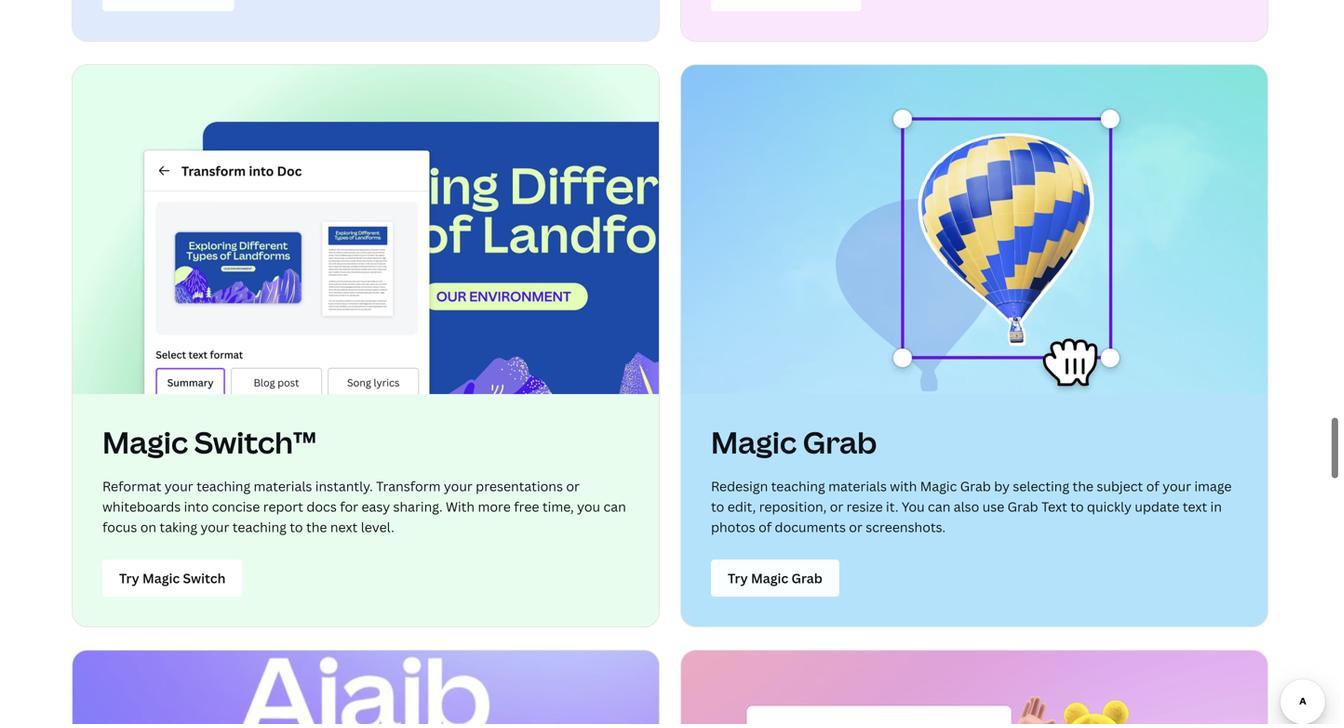Task type: locate. For each thing, give the bounding box(es) containing it.
teaching up reposition,
[[771, 478, 825, 496]]

in
[[1210, 498, 1222, 516]]

0 horizontal spatial to
[[290, 519, 303, 537]]

can inside reformat your teaching materials instantly. transform your presentations or whiteboards into concise report docs for easy sharing. with more free time, you can focus on taking your teaching to the next level.
[[603, 498, 626, 516]]

for
[[340, 498, 358, 516]]

or down resize
[[849, 519, 863, 537]]

or up time,
[[566, 478, 580, 496]]

materials inside reformat your teaching materials instantly. transform your presentations or whiteboards into concise report docs for easy sharing. with more free time, you can focus on taking your teaching to the next level.
[[254, 478, 312, 496]]

1 materials from the left
[[254, 478, 312, 496]]

1 horizontal spatial of
[[1146, 478, 1159, 496]]

of
[[1146, 478, 1159, 496], [759, 519, 772, 537]]

grab up also on the bottom right
[[960, 478, 991, 496]]

your
[[165, 478, 193, 496], [444, 478, 473, 496], [1163, 478, 1191, 496], [201, 519, 229, 537]]

teaching inside redesign teaching materials with magic grab by selecting the subject of your image to edit, reposition, or resize it. you can also use grab text to quickly update text in photos of documents or screenshots.
[[771, 478, 825, 496]]

screenshots.
[[866, 519, 946, 537]]

report
[[263, 498, 303, 516]]

to
[[711, 498, 724, 516], [1070, 498, 1084, 516], [290, 519, 303, 537]]

materials up resize
[[828, 478, 887, 496]]

teaching
[[196, 478, 250, 496], [771, 478, 825, 496], [232, 519, 286, 537]]

1 horizontal spatial or
[[830, 498, 843, 516]]

edit,
[[727, 498, 756, 516]]

0 vertical spatial the
[[1073, 478, 1094, 496]]

2 materials from the left
[[828, 478, 887, 496]]

0 horizontal spatial magic
[[102, 423, 188, 463]]

can
[[603, 498, 626, 516], [928, 498, 951, 516]]

1 horizontal spatial can
[[928, 498, 951, 516]]

0 vertical spatial of
[[1146, 478, 1159, 496]]

the down docs
[[306, 519, 327, 537]]

text
[[1183, 498, 1207, 516]]

0 vertical spatial or
[[566, 478, 580, 496]]

magic
[[102, 423, 188, 463], [711, 423, 797, 463], [920, 478, 957, 496]]

magic up redesign
[[711, 423, 797, 463]]

1 horizontal spatial the
[[1073, 478, 1094, 496]]

photos
[[711, 519, 755, 537]]

docs
[[306, 498, 337, 516]]

grab up resize
[[803, 423, 877, 463]]

it.
[[886, 498, 898, 516]]

sharing.
[[393, 498, 443, 516]]

grab down "selecting"
[[1008, 498, 1038, 516]]

the
[[1073, 478, 1094, 496], [306, 519, 327, 537]]

1 horizontal spatial grab
[[960, 478, 991, 496]]

0 horizontal spatial materials
[[254, 478, 312, 496]]

image
[[1194, 478, 1232, 496]]

2 horizontal spatial magic
[[920, 478, 957, 496]]

0 horizontal spatial the
[[306, 519, 327, 537]]

1 vertical spatial or
[[830, 498, 843, 516]]

magic up reformat
[[102, 423, 188, 463]]

to down report
[[290, 519, 303, 537]]

your up text
[[1163, 478, 1191, 496]]

1 can from the left
[[603, 498, 626, 516]]

0 vertical spatial grab
[[803, 423, 877, 463]]

taking
[[160, 519, 197, 537]]

materials up report
[[254, 478, 312, 496]]

or
[[566, 478, 580, 496], [830, 498, 843, 516], [849, 519, 863, 537]]

magic up you
[[920, 478, 957, 496]]

2 can from the left
[[928, 498, 951, 516]]

or left resize
[[830, 498, 843, 516]]

can right you
[[928, 498, 951, 516]]

2 horizontal spatial or
[[849, 519, 863, 537]]

magic switch™
[[102, 423, 317, 463]]

can right "you"
[[603, 498, 626, 516]]

your inside redesign teaching materials with magic grab by selecting the subject of your image to edit, reposition, or resize it. you can also use grab text to quickly update text in photos of documents or screenshots.
[[1163, 478, 1191, 496]]

of up update
[[1146, 478, 1159, 496]]

2 vertical spatial or
[[849, 519, 863, 537]]

grab
[[803, 423, 877, 463], [960, 478, 991, 496], [1008, 498, 1038, 516]]

1 horizontal spatial magic
[[711, 423, 797, 463]]

magic inside redesign teaching materials with magic grab by selecting the subject of your image to edit, reposition, or resize it. you can also use grab text to quickly update text in photos of documents or screenshots.
[[920, 478, 957, 496]]

to left edit,
[[711, 498, 724, 516]]

0 horizontal spatial of
[[759, 519, 772, 537]]

time,
[[542, 498, 574, 516]]

2 horizontal spatial grab
[[1008, 498, 1038, 516]]

to right the text
[[1070, 498, 1084, 516]]

1 vertical spatial of
[[759, 519, 772, 537]]

of right photos
[[759, 519, 772, 537]]

materials
[[254, 478, 312, 496], [828, 478, 887, 496]]

the up quickly
[[1073, 478, 1094, 496]]

instantly.
[[315, 478, 373, 496]]

1 vertical spatial grab
[[960, 478, 991, 496]]

1 vertical spatial the
[[306, 519, 327, 537]]

focus
[[102, 519, 137, 537]]

by
[[994, 478, 1010, 496]]

0 horizontal spatial or
[[566, 478, 580, 496]]

you
[[577, 498, 600, 516]]

1 horizontal spatial materials
[[828, 478, 887, 496]]

0 horizontal spatial can
[[603, 498, 626, 516]]



Task type: describe. For each thing, give the bounding box(es) containing it.
update
[[1135, 498, 1180, 516]]

teaching down the concise
[[232, 519, 286, 537]]

documents
[[775, 519, 846, 537]]

selecting
[[1013, 478, 1069, 496]]

also
[[954, 498, 979, 516]]

1 horizontal spatial to
[[711, 498, 724, 516]]

the inside reformat your teaching materials instantly. transform your presentations or whiteboards into concise report docs for easy sharing. with more free time, you can focus on taking your teaching to the next level.
[[306, 519, 327, 537]]

quickly
[[1087, 498, 1132, 516]]

to inside reformat your teaching materials instantly. transform your presentations or whiteboards into concise report docs for easy sharing. with more free time, you can focus on taking your teaching to the next level.
[[290, 519, 303, 537]]

your up into at the left
[[165, 478, 193, 496]]

text
[[1041, 498, 1067, 516]]

reformat your teaching materials instantly. transform your presentations or whiteboards into concise report docs for easy sharing. with more free time, you can focus on taking your teaching to the next level.
[[102, 478, 626, 537]]

redesign
[[711, 478, 768, 496]]

into
[[184, 498, 209, 516]]

next
[[330, 519, 358, 537]]

subject
[[1097, 478, 1143, 496]]

use
[[982, 498, 1004, 516]]

reformat
[[102, 478, 161, 496]]

on
[[140, 519, 156, 537]]

teaching up the concise
[[196, 478, 250, 496]]

with
[[446, 498, 475, 516]]

0 horizontal spatial grab
[[803, 423, 877, 463]]

or inside reformat your teaching materials instantly. transform your presentations or whiteboards into concise report docs for easy sharing. with more free time, you can focus on taking your teaching to the next level.
[[566, 478, 580, 496]]

presentations
[[476, 478, 563, 496]]

concise
[[212, 498, 260, 516]]

redesign teaching materials with magic grab by selecting the subject of your image to edit, reposition, or resize it. you can also use grab text to quickly update text in photos of documents or screenshots.
[[711, 478, 1232, 537]]

switch™
[[194, 423, 317, 463]]

whiteboards
[[102, 498, 181, 516]]

resize
[[847, 498, 883, 516]]

level.
[[361, 519, 394, 537]]

free
[[514, 498, 539, 516]]

2 horizontal spatial to
[[1070, 498, 1084, 516]]

easy
[[362, 498, 390, 516]]

transform
[[376, 478, 441, 496]]

magic for magic switch™
[[102, 423, 188, 463]]

magic grab
[[711, 423, 877, 463]]

2 vertical spatial grab
[[1008, 498, 1038, 516]]

your up with
[[444, 478, 473, 496]]

your down into at the left
[[201, 519, 229, 537]]

materials inside redesign teaching materials with magic grab by selecting the subject of your image to edit, reposition, or resize it. you can also use grab text to quickly update text in photos of documents or screenshots.
[[828, 478, 887, 496]]

can inside redesign teaching materials with magic grab by selecting the subject of your image to edit, reposition, or resize it. you can also use grab text to quickly update text in photos of documents or screenshots.
[[928, 498, 951, 516]]

magic for magic grab
[[711, 423, 797, 463]]

with
[[890, 478, 917, 496]]

you
[[902, 498, 925, 516]]

the inside redesign teaching materials with magic grab by selecting the subject of your image to edit, reposition, or resize it. you can also use grab text to quickly update text in photos of documents or screenshots.
[[1073, 478, 1094, 496]]

more
[[478, 498, 511, 516]]

reposition,
[[759, 498, 827, 516]]



Task type: vqa. For each thing, say whether or not it's contained in the screenshot.
2nd Materials
yes



